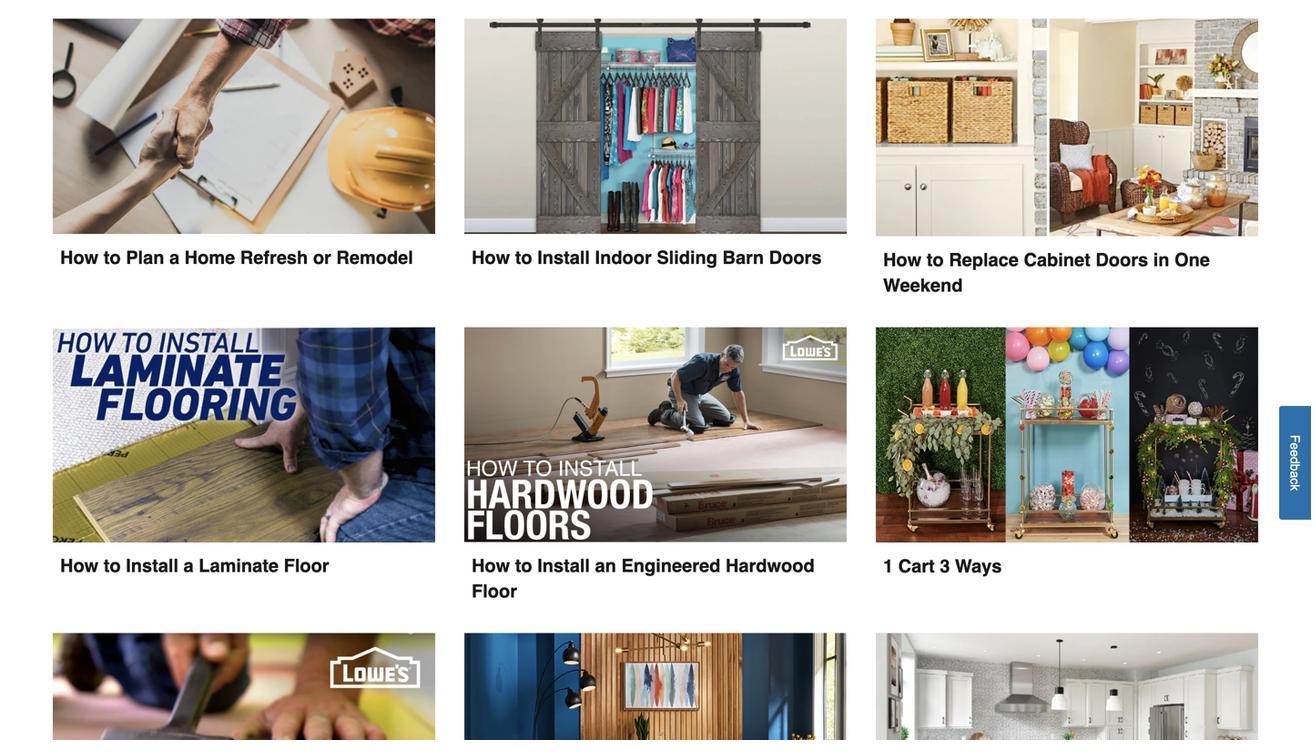 Task type: locate. For each thing, give the bounding box(es) containing it.
a
[[169, 247, 179, 268], [1288, 471, 1303, 478], [184, 556, 194, 577]]

barn
[[723, 247, 764, 268]]

doors inside how to replace cabinet doors in one weekend
[[1096, 249, 1148, 270]]

how to replace cabinet doors in one weekend
[[883, 249, 1215, 296]]

e up d
[[1288, 443, 1303, 450]]

engineered
[[621, 556, 721, 576]]

how to install indoor sliding barn doors
[[472, 247, 822, 268]]

e
[[1288, 443, 1303, 450], [1288, 450, 1303, 457]]

how for how to install indoor sliding barn doors
[[472, 247, 510, 268]]

home
[[185, 247, 235, 268]]

floor
[[284, 556, 329, 577], [472, 581, 517, 602]]

1 vertical spatial floor
[[472, 581, 517, 602]]

doors left in
[[1096, 249, 1148, 270]]

replacement cabinet doors image
[[876, 19, 1258, 236]]

2 e from the top
[[1288, 450, 1303, 457]]

1 horizontal spatial doors
[[1096, 249, 1148, 270]]

0 horizontal spatial a
[[169, 247, 179, 268]]

e up b
[[1288, 450, 1303, 457]]

0 vertical spatial floor
[[284, 556, 329, 577]]

plan
[[126, 247, 164, 268]]

cabinet
[[1024, 249, 1091, 270]]

or
[[313, 247, 331, 268]]

doors
[[769, 247, 822, 268], [1096, 249, 1148, 270]]

ways
[[955, 556, 1002, 577]]

1 vertical spatial a
[[1288, 471, 1303, 478]]

install inside how to install an engineered hardwood floor
[[537, 556, 590, 576]]

0 vertical spatial a
[[169, 247, 179, 268]]

1
[[883, 556, 893, 577]]

install left the an
[[537, 556, 590, 576]]

how to replace cabinet doors in one weekend link
[[876, 19, 1258, 298]]

0 horizontal spatial doors
[[769, 247, 822, 268]]

a up k
[[1288, 471, 1303, 478]]

an
[[595, 556, 616, 576]]

install
[[537, 247, 590, 268], [537, 556, 590, 576], [126, 556, 178, 577]]

f e e d b a c k button
[[1279, 406, 1311, 520]]

install left laminate
[[126, 556, 178, 577]]

install left indoor
[[537, 247, 590, 268]]

1 horizontal spatial a
[[184, 556, 194, 577]]

to
[[515, 247, 532, 268], [104, 247, 121, 268], [927, 249, 944, 270], [515, 556, 532, 576], [104, 556, 121, 577]]

a inside button
[[1288, 471, 1303, 478]]

how inside how to replace cabinet doors in one weekend
[[883, 249, 922, 270]]

sliding
[[657, 247, 717, 268]]

install for an
[[537, 556, 590, 576]]

a white kitchen with white cabinets and a white island with four drawer fronts. image
[[876, 633, 1258, 740]]

1 e from the top
[[1288, 443, 1303, 450]]

to inside how to install an engineered hardwood floor
[[515, 556, 532, 576]]

refresh
[[240, 247, 308, 268]]

a left laminate
[[184, 556, 194, 577]]

0 horizontal spatial floor
[[284, 556, 329, 577]]

3
[[940, 556, 950, 577]]

how inside how to install an engineered hardwood floor
[[472, 556, 510, 576]]

1 horizontal spatial floor
[[472, 581, 517, 602]]

f
[[1288, 435, 1303, 443]]

how to install an engineered hardwood floor
[[472, 556, 820, 602]]

2 vertical spatial a
[[184, 556, 194, 577]]

cart
[[898, 556, 935, 577]]

how for how to plan a home refresh or remodel
[[60, 247, 99, 268]]

d
[[1288, 457, 1303, 464]]

floor inside how to install an engineered hardwood floor
[[472, 581, 517, 602]]

how
[[472, 247, 510, 268], [60, 247, 99, 268], [883, 249, 922, 270], [472, 556, 510, 576], [60, 556, 99, 577]]

to inside how to replace cabinet doors in one weekend
[[927, 249, 944, 270]]

a right plan
[[169, 247, 179, 268]]

a for refresh
[[169, 247, 179, 268]]

doors right barn
[[769, 247, 822, 268]]

2 horizontal spatial a
[[1288, 471, 1303, 478]]



Task type: vqa. For each thing, say whether or not it's contained in the screenshot.
How to Install Indoor Sliding Barn Doors Link
yes



Task type: describe. For each thing, give the bounding box(es) containing it.
a video showing how to install solid hardwood flooring. image
[[53, 633, 435, 740]]

indoor
[[595, 247, 652, 268]]

how for how to install an engineered hardwood floor
[[472, 556, 510, 576]]

a for floor
[[184, 556, 194, 577]]

to for how to replace cabinet doors in one weekend
[[927, 249, 944, 270]]

to for how to plan a home refresh or remodel
[[104, 247, 121, 268]]

how to plan a home refresh or remodel link
[[53, 19, 435, 271]]

how to plan a home refresh or remodel
[[60, 247, 413, 268]]

how for how to install a laminate floor
[[60, 556, 99, 577]]

how to install indoor sliding barn doors link
[[464, 19, 847, 270]]

to for how to install indoor sliding barn doors
[[515, 247, 532, 268]]

a video showing how to install an engineered hardwood floor. image
[[464, 327, 847, 542]]

how for how to replace cabinet doors in one weekend
[[883, 249, 922, 270]]

c
[[1288, 478, 1303, 484]]

k
[[1288, 484, 1303, 491]]

how to install a laminate floor link
[[53, 327, 435, 579]]

1 cart 3 ways
[[883, 556, 1002, 577]]

1 cart 3 ways link
[[876, 327, 1258, 579]]

a bar cart with fruit and juices, a bar cart filled with jars of candy and a hot chocolate bar. image
[[876, 327, 1258, 543]]

weekend
[[883, 275, 963, 296]]

how to install an engineered hardwood floor link
[[464, 327, 847, 604]]

to for how to install a laminate floor
[[104, 556, 121, 577]]

b
[[1288, 464, 1303, 471]]

install for a
[[126, 556, 178, 577]]

slat wall paneling brings an elegant touch to this living room. image
[[464, 633, 847, 740]]

a video showing how to install laminate flooring. image
[[53, 327, 435, 542]]

laminate
[[199, 556, 279, 577]]

in
[[1153, 249, 1170, 270]]

one
[[1175, 249, 1210, 270]]

an organized clothing closet with rustic sliding barn doors. image
[[464, 19, 847, 234]]

install for indoor
[[537, 247, 590, 268]]

f e e d b a c k
[[1288, 435, 1303, 491]]

hardwood
[[726, 556, 815, 576]]

replace
[[949, 249, 1019, 270]]

how to install a laminate floor
[[60, 556, 329, 577]]

to for how to install an engineered hardwood floor
[[515, 556, 532, 576]]

a top view handshake between a contractor and customer over a wood table. image
[[53, 19, 435, 234]]

remodel
[[336, 247, 413, 268]]



